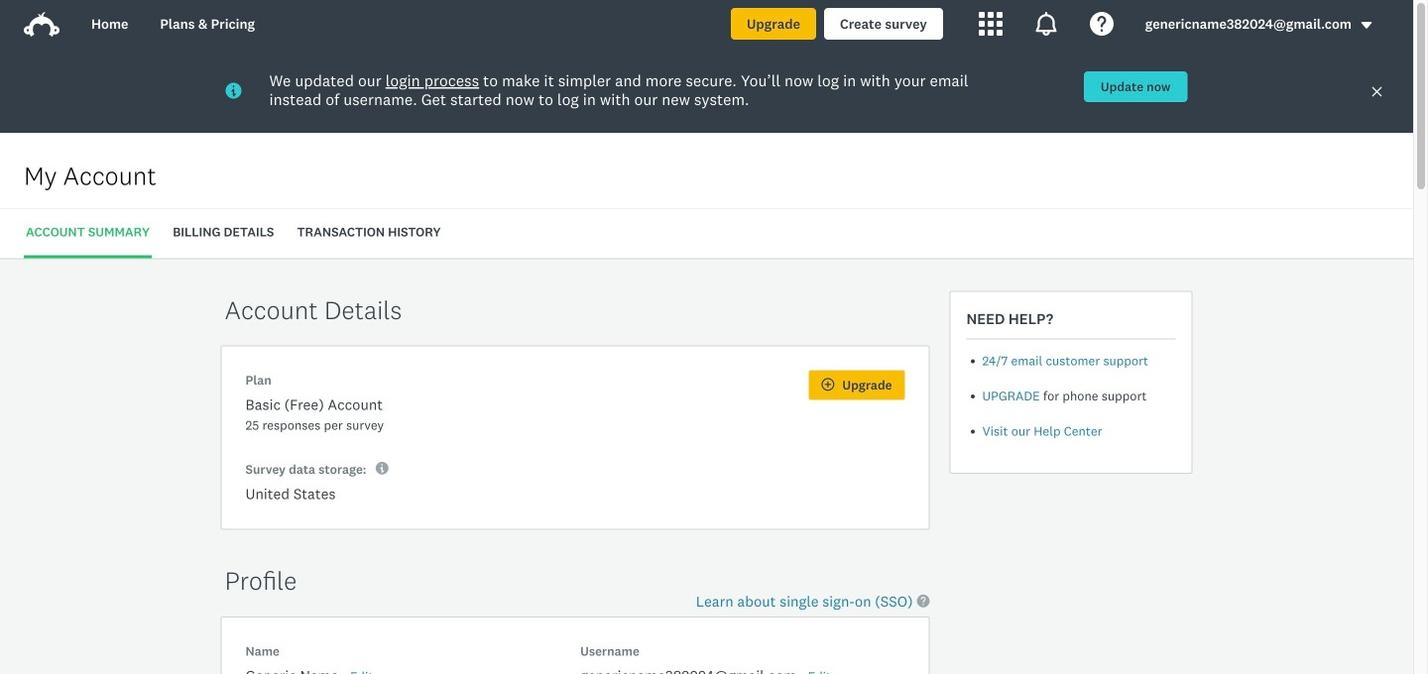 Task type: describe. For each thing, give the bounding box(es) containing it.
x image
[[1371, 85, 1384, 98]]

dropdown arrow image
[[1360, 18, 1374, 32]]

help icon image
[[1090, 12, 1114, 36]]

1 products icon image from the left
[[979, 12, 1002, 36]]



Task type: locate. For each thing, give the bounding box(es) containing it.
products icon image
[[979, 12, 1002, 36], [1034, 12, 1058, 36]]

1 horizontal spatial products icon image
[[1034, 12, 1058, 36]]

surveymonkey logo image
[[24, 12, 60, 37]]

0 horizontal spatial products icon image
[[979, 12, 1002, 36]]

2 products icon image from the left
[[1034, 12, 1058, 36]]



Task type: vqa. For each thing, say whether or not it's contained in the screenshot.
DocumentPlus icon
no



